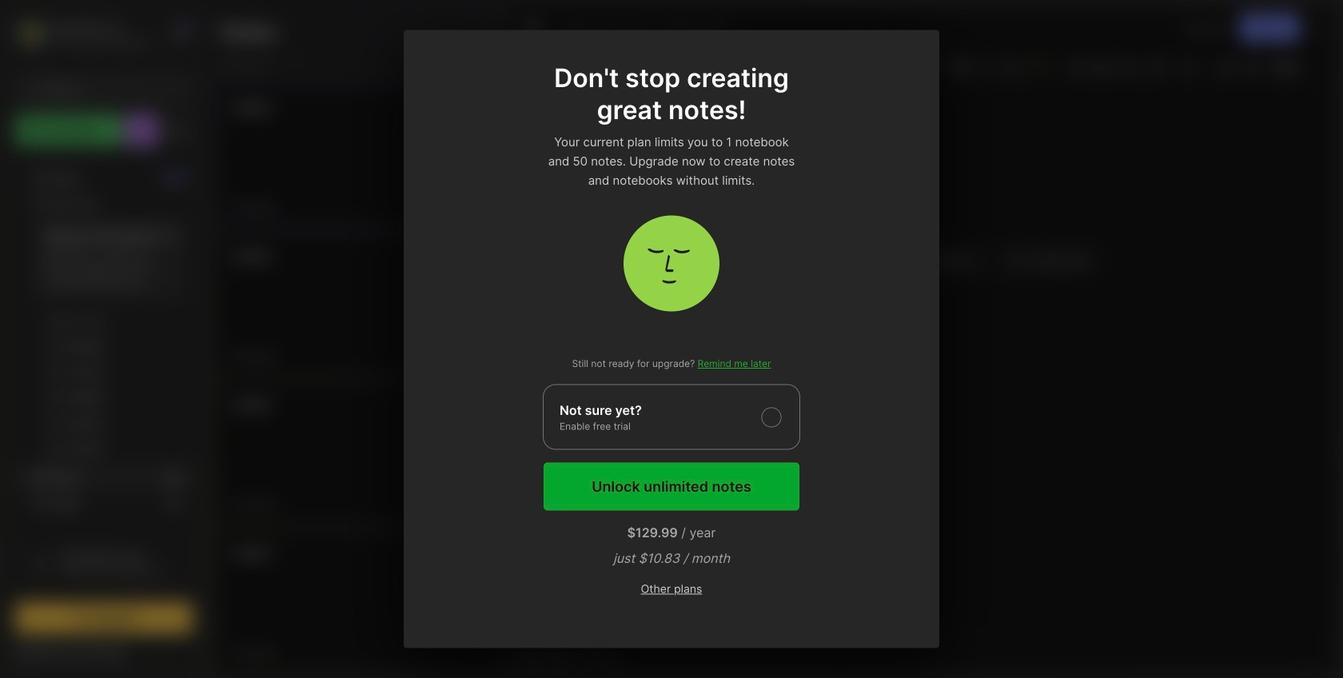 Task type: describe. For each thing, give the bounding box(es) containing it.
happy face illustration image
[[624, 216, 720, 311]]

tree inside main element
[[6, 156, 202, 663]]

indent image
[[1216, 55, 1238, 78]]

heading level image
[[704, 56, 785, 77]]

task image
[[595, 55, 617, 78]]

italic image
[[975, 55, 997, 78]]

Search text field
[[44, 82, 172, 97]]

insert link image
[[1148, 55, 1170, 78]]

insert image
[[523, 56, 593, 77]]

Note Editor text field
[[513, 82, 1338, 640]]

calendar event image
[[621, 55, 643, 78]]

more image
[[1269, 56, 1317, 77]]

group inside main element
[[15, 214, 192, 471]]

outdent image
[[1241, 55, 1264, 78]]

highlight image
[[1024, 55, 1061, 78]]

add a reminder image
[[523, 647, 542, 666]]

none search field inside main element
[[44, 79, 172, 98]]

numbered list image
[[1092, 55, 1115, 78]]



Task type: vqa. For each thing, say whether or not it's contained in the screenshot.
Main Element at left
yes



Task type: locate. For each thing, give the bounding box(es) containing it.
expand note image
[[525, 18, 544, 38]]

bold image
[[949, 55, 972, 78]]

add tag image
[[550, 647, 569, 666]]

underline image
[[1000, 55, 1023, 78]]

None checkbox
[[543, 384, 800, 450]]

checklist image
[[1118, 55, 1140, 78]]

None search field
[[44, 79, 172, 98]]

font color image
[[909, 55, 948, 78]]

group
[[15, 214, 192, 471]]

dialog
[[404, 30, 940, 648]]

font family image
[[789, 56, 861, 77]]

alignment image
[[1176, 55, 1214, 78]]

main element
[[0, 0, 208, 678]]

note window element
[[513, 5, 1339, 673]]

bulleted list image
[[1067, 55, 1089, 78]]

tree
[[6, 156, 202, 663]]



